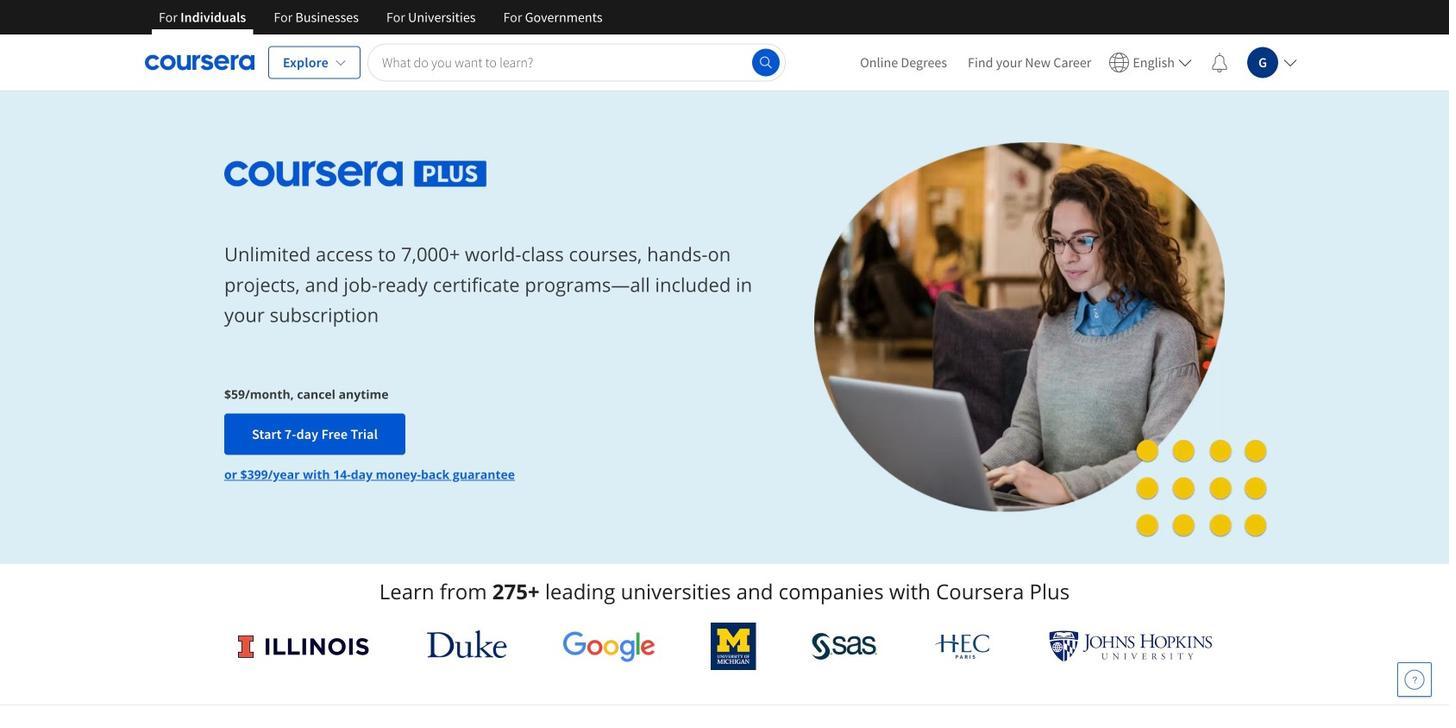 Task type: vqa. For each thing, say whether or not it's contained in the screenshot.
Johns Hopkins University image
yes



Task type: locate. For each thing, give the bounding box(es) containing it.
coursera image
[[145, 49, 254, 76]]

None search field
[[367, 44, 786, 82]]

duke university image
[[427, 630, 507, 658]]

hec paris image
[[933, 629, 993, 664]]

help center image
[[1404, 669, 1425, 690]]



Task type: describe. For each thing, give the bounding box(es) containing it.
What do you want to learn? text field
[[367, 44, 786, 82]]

sas image
[[812, 633, 878, 660]]

google image
[[562, 630, 655, 662]]

university of michigan image
[[711, 623, 756, 670]]

johns hopkins university image
[[1049, 630, 1213, 662]]

coursera plus image
[[224, 161, 487, 187]]

banner navigation
[[145, 0, 616, 35]]

university of illinois at urbana-champaign image
[[236, 633, 371, 660]]



